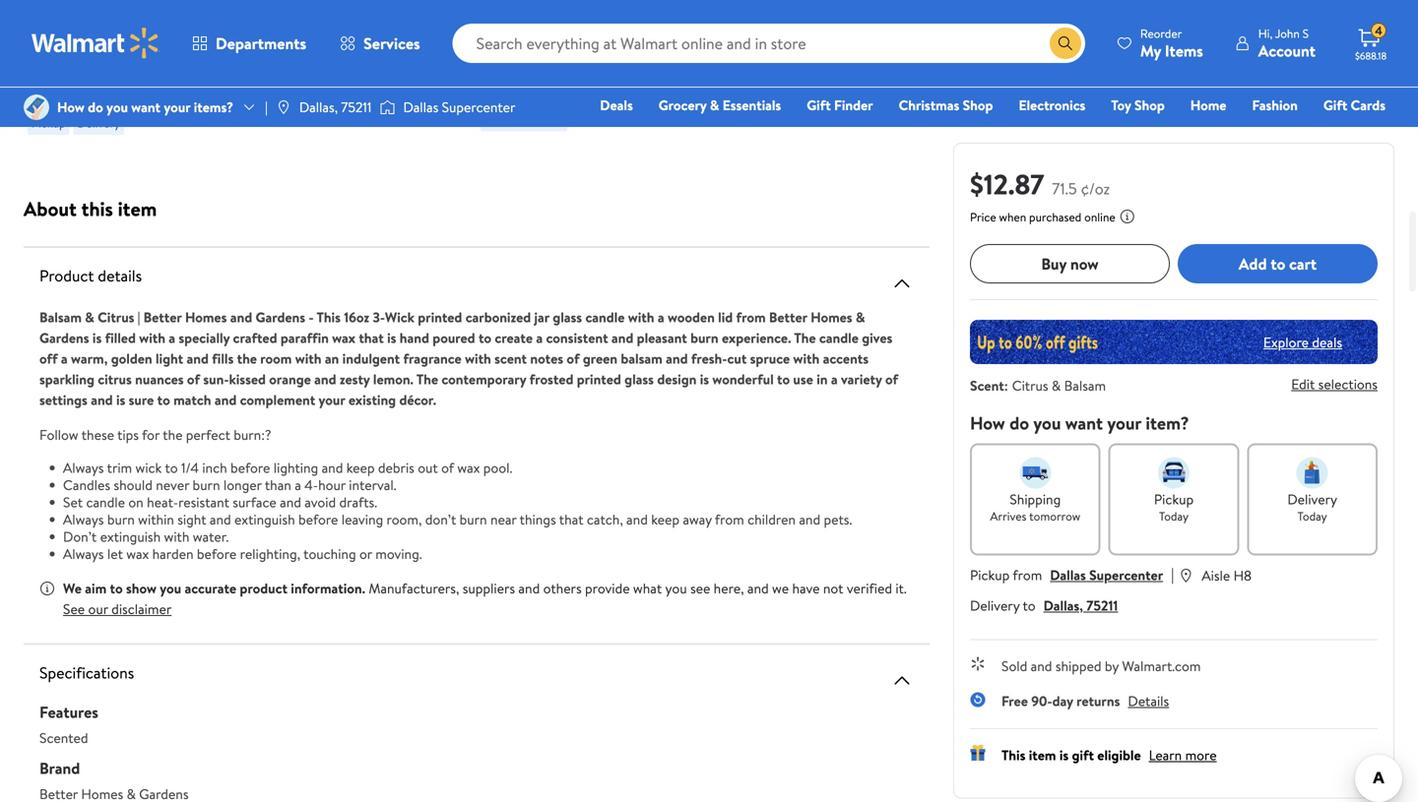 Task type: locate. For each thing, give the bounding box(es) containing it.
0 horizontal spatial lava
[[511, 22, 541, 44]]

do down scent : citrus & balsam
[[1010, 411, 1029, 436]]

citrus inside 'balsam & citrus | better homes and gardens - this 16oz 3-wick printed carbonized jar glass candle with a wooden lid from better homes & gardens is filled with a specially crafted paraffin wax that is hand poured to create a consistent and pleasant burn experience. the candle gives off a warm, golden light and fills the room with an indulgent fragrance with scent notes of green balsam and fresh-cut spruce with accents sparkling citrus nuances of sun-kissed orange and zesty lemon. the contemporary frosted printed glass design is wonderful to use in a variety of settings and is sure to match and complement your existing décor.'
[[98, 308, 134, 327]]

red inside the better homes & gardens universal fragrance oil, red lava citrus, 5 fl oz (2- pack)
[[707, 22, 734, 44]]

0 vertical spatial the
[[794, 328, 816, 348]]

1 vertical spatial candle
[[819, 328, 859, 348]]

gift cards registry
[[1159, 96, 1386, 142]]

1 vertical spatial your
[[319, 391, 345, 410]]

1 today from the left
[[1159, 508, 1189, 525]]

1 horizontal spatial supercenter
[[1090, 566, 1163, 585]]

3+ day shipping down warmers,
[[485, 111, 564, 128]]

this right gifting made easy 'image' on the right bottom of the page
[[1002, 746, 1026, 765]]

1 horizontal spatial shipping
[[748, 84, 790, 100]]

1 horizontal spatial fl
[[833, 22, 842, 44]]

1 always from the top
[[63, 459, 104, 478]]

this right -
[[317, 308, 341, 327]]

to inside button
[[1271, 253, 1286, 275]]

 image
[[24, 95, 49, 120]]

dallas down essential on the top of page
[[403, 97, 439, 117]]

1 vertical spatial supercenter
[[1090, 566, 1163, 585]]

1 horizontal spatial 5
[[770, 52, 777, 68]]

1 vertical spatial from
[[715, 510, 744, 529]]

better homes & gardens universal fragrance oil, red lava citrus, 5 fl oz (2- pack)
[[707, 0, 885, 66]]

gift left the cards
[[1324, 96, 1348, 115]]

homes down banana
[[28, 53, 76, 75]]

1 horizontal spatial keep
[[651, 510, 680, 529]]

relighting,
[[240, 545, 300, 564]]

golden
[[111, 349, 152, 368]]

& up search search field on the top of the page
[[807, 0, 817, 0]]

burn left near
[[460, 510, 487, 529]]

0 horizontal spatial oil,
[[619, 0, 643, 22]]

5 left oz,
[[608, 22, 617, 44]]

reorder
[[1140, 25, 1182, 42]]

delivery down air
[[304, 84, 347, 100]]

provide
[[585, 579, 630, 598]]

for
[[416, 22, 436, 44], [481, 44, 501, 66], [142, 426, 160, 445]]

lava inside better homes & gardens universal fragrance oil, red lava & citrus, 5 fl oz, for use with fragrance oil diffusers, fragrance warmers, potpourri, and wicking fragrance diffusers
[[511, 22, 541, 44]]

pickup up the wicking
[[485, 84, 519, 100]]

debris
[[378, 459, 415, 478]]

dallas
[[403, 97, 439, 117], [1050, 566, 1086, 585]]

shop inside 'link'
[[1135, 96, 1165, 115]]

1 vertical spatial this
[[1002, 746, 1026, 765]]

today
[[1159, 508, 1189, 525], [1298, 508, 1327, 525]]

the up kissed
[[237, 349, 257, 368]]

1 gift from the left
[[807, 96, 831, 115]]

1 fl from the left
[[620, 22, 630, 44]]

a inside always trim wick to 1/4 inch before lighting and keep debris out of wax pool. candles should never burn longer than a 4-hour interval. set candle on heat-resistant surface and avoid drafts. always burn within sight and extinguish before leaving room, don't burn near things that catch, and keep away from children and pets. don't extinguish with water. always let wax harden before relighting, touching or moving.
[[295, 476, 301, 495]]

1 horizontal spatial universal
[[707, 0, 770, 22]]

$12.87 71.5 ¢/oz
[[970, 165, 1110, 203]]

today for pickup
[[1159, 508, 1189, 525]]

today inside delivery today
[[1298, 508, 1327, 525]]

1 vertical spatial pack)
[[44, 75, 82, 97]]

better right the melts, in the top left of the page
[[165, 32, 209, 53]]

1 vertical spatial keep
[[651, 510, 680, 529]]

one
[[1235, 123, 1264, 142]]

1 horizontal spatial glass
[[625, 370, 654, 389]]

1 horizontal spatial 3+
[[711, 84, 725, 100]]

oil, up finder
[[846, 0, 870, 22]]

fragrance
[[547, 0, 615, 22], [774, 0, 842, 22], [564, 44, 633, 66], [551, 66, 619, 87], [538, 109, 607, 131]]

to inside always trim wick to 1/4 inch before lighting and keep debris out of wax pool. candles should never burn longer than a 4-hour interval. set candle on heat-resistant surface and avoid drafts. always burn within sight and extinguish before leaving room, don't burn near things that catch, and keep away from children and pets. don't extinguish with water. always let wax harden before relighting, touching or moving.
[[165, 459, 178, 478]]

1 vertical spatial citrus
[[1012, 376, 1049, 395]]

gardens up (2-
[[821, 0, 878, 0]]

& inside banana pumpkin bread scented wax melts, better homes & gardens, 2.5 oz (1-pack)
[[80, 53, 90, 75]]

1 horizontal spatial use
[[793, 370, 813, 389]]

potpourri,
[[549, 87, 618, 109]]

1 horizontal spatial today
[[1298, 508, 1327, 525]]

0 horizontal spatial glass
[[553, 308, 582, 327]]

universal up diffusers,
[[481, 0, 543, 22]]

to down spruce
[[777, 370, 790, 389]]

0 vertical spatial scented
[[28, 32, 83, 53]]

john
[[1275, 25, 1300, 42]]

product group containing banana pumpkin bread scented wax melts, better homes & gardens, 2.5 oz (1-pack)
[[28, 0, 211, 143]]

0 horizontal spatial gift
[[807, 96, 831, 115]]

wick
[[385, 308, 415, 327]]

do for how do you want your items?
[[88, 97, 103, 117]]

3 product group from the left
[[481, 0, 664, 152]]

pets.
[[824, 510, 852, 529]]

2 vertical spatial |
[[1171, 564, 1174, 586]]

before down burn:?
[[230, 459, 270, 478]]

to right aim
[[110, 579, 123, 598]]

scented
[[28, 32, 83, 53], [39, 729, 88, 748]]

gardens,
[[94, 53, 154, 75]]

| right items? at the left top of the page
[[265, 97, 268, 117]]

0 vertical spatial 3+
[[711, 84, 725, 100]]

1 horizontal spatial citrus,
[[772, 22, 817, 44]]

of inside always trim wick to 1/4 inch before lighting and keep debris out of wax pool. candles should never burn longer than a 4-hour interval. set candle on heat-resistant surface and avoid drafts. always burn within sight and extinguish before leaving room, don't burn near things that catch, and keep away from children and pets. don't extinguish with water. always let wax harden before relighting, touching or moving.
[[441, 459, 454, 478]]

1 horizontal spatial your
[[319, 391, 345, 410]]

specially
[[179, 328, 230, 348]]

0 vertical spatial 3+ day shipping
[[711, 84, 790, 100]]

how down scent
[[970, 411, 1005, 436]]

0 horizontal spatial fl
[[620, 22, 630, 44]]

lava
[[511, 22, 541, 44], [738, 22, 768, 44]]

0 vertical spatial before
[[230, 459, 270, 478]]

0 vertical spatial that
[[359, 328, 384, 348]]

& up potpourri,
[[580, 0, 591, 0]]

shop for toy shop
[[1135, 96, 1165, 115]]

2 horizontal spatial for
[[481, 44, 501, 66]]

universal for better homes & gardens universal fragrance oil, red lava & citrus, 5 fl oz, for use with fragrance oil diffusers, fragrance warmers, potpourri, and wicking fragrance diffusers
[[481, 0, 543, 22]]

1 lava from the left
[[511, 22, 541, 44]]

pickup inside pickup from dallas supercenter |
[[970, 566, 1010, 585]]

scent
[[495, 349, 527, 368]]

shipping down warmers,
[[521, 111, 564, 128]]

aisle
[[1202, 566, 1231, 586]]

1 vertical spatial before
[[298, 510, 338, 529]]

2 horizontal spatial 5
[[821, 22, 829, 44]]

pack) inside banana pumpkin bread scented wax melts, better homes & gardens, 2.5 oz (1-pack)
[[44, 75, 82, 97]]

oil, for oz
[[846, 0, 870, 22]]

shipping down walmart site-wide search field
[[748, 84, 790, 100]]

1 oil, from the left
[[619, 0, 643, 22]]

pack) up "grocery & essentials" link
[[707, 44, 745, 66]]

0 horizontal spatial citrus
[[98, 308, 134, 327]]

0 vertical spatial the
[[237, 349, 257, 368]]

1 horizontal spatial red
[[707, 22, 734, 44]]

2.5
[[158, 53, 178, 75]]

pickup for banana pumpkin bread scented wax melts, better homes & gardens, 2.5 oz (1-pack)
[[32, 115, 66, 131]]

1 vertical spatial use
[[793, 370, 813, 389]]

2 vertical spatial candle
[[86, 493, 125, 512]]

to left cart
[[1271, 253, 1286, 275]]

intent image for delivery image
[[1297, 458, 1328, 489]]

paraffin
[[281, 328, 329, 348]]

from right away
[[715, 510, 744, 529]]

2 shop from the left
[[1135, 96, 1165, 115]]

0 vertical spatial printed
[[418, 308, 462, 327]]

red inside better homes & gardens universal fragrance oil, red lava & citrus, 5 fl oz, for use with fragrance oil diffusers, fragrance warmers, potpourri, and wicking fragrance diffusers
[[481, 22, 507, 44]]

intent image for shipping image
[[1020, 458, 1051, 489]]

product group containing better homes & gardens universal fragrance oil, red lava & citrus, 5 fl oz, for use with fragrance oil diffusers, fragrance warmers, potpourri, and wicking fragrance diffusers
[[481, 0, 664, 152]]

burn inside 'balsam & citrus | better homes and gardens - this 16oz 3-wick printed carbonized jar glass candle with a wooden lid from better homes & gardens is filled with a specially crafted paraffin wax that is hand poured to create a consistent and pleasant burn experience. the candle gives off a warm, golden light and fills the room with an indulgent fragrance with scent notes of green balsam and fresh-cut spruce with accents sparkling citrus nuances of sun-kissed orange and zesty lemon. the contemporary frosted printed glass design is wonderful to use in a variety of settings and is sure to match and complement your existing décor.'
[[691, 328, 719, 348]]

dallas up dallas, 75211 button
[[1050, 566, 1086, 585]]

better up search search field on the top of the page
[[707, 0, 751, 0]]

0 horizontal spatial wax
[[126, 545, 149, 564]]

 image
[[380, 98, 395, 117], [276, 99, 291, 115]]

2 universal from the left
[[707, 0, 770, 22]]

$12.87
[[970, 165, 1044, 203]]

0 vertical spatial use
[[505, 44, 528, 66]]

accents
[[823, 349, 869, 368]]

glade
[[254, 0, 294, 0]]

candle left the on
[[86, 493, 125, 512]]

delivery down 420
[[77, 115, 120, 131]]

1 vertical spatial 75211
[[1087, 596, 1118, 616]]

pool.
[[483, 459, 512, 478]]

2 lava from the left
[[738, 22, 768, 44]]

up to sixty percent off deals. shop now. image
[[970, 320, 1378, 364]]

0 vertical spatial from
[[736, 308, 766, 327]]

1 product group from the left
[[28, 0, 211, 143]]

christmas shop
[[899, 96, 993, 115]]

1 vertical spatial 3+ day shipping
[[485, 111, 564, 128]]

fl inside the better homes & gardens universal fragrance oil, red lava citrus, 5 fl oz (2- pack)
[[833, 22, 842, 44]]

you right show
[[160, 579, 181, 598]]

you
[[106, 97, 128, 117], [1034, 411, 1061, 436], [160, 579, 181, 598], [665, 579, 687, 598]]

lava inside the better homes & gardens universal fragrance oil, red lava citrus, 5 fl oz (2- pack)
[[738, 22, 768, 44]]

wax inside 'balsam & citrus | better homes and gardens - this 16oz 3-wick printed carbonized jar glass candle with a wooden lid from better homes & gardens is filled with a specially crafted paraffin wax that is hand poured to create a consistent and pleasant burn experience. the candle gives off a warm, golden light and fills the room with an indulgent fragrance with scent notes of green balsam and fresh-cut spruce with accents sparkling citrus nuances of sun-kissed orange and zesty lemon. the contemporary frosted printed glass design is wonderful to use in a variety of settings and is sure to match and complement your existing décor.'
[[332, 328, 356, 348]]

universal up search search field on the top of the page
[[707, 0, 770, 22]]

0 vertical spatial dallas,
[[299, 97, 338, 117]]

with up warmers,
[[531, 44, 561, 66]]

1 vertical spatial day
[[501, 111, 518, 128]]

 image down essential on the top of page
[[380, 98, 395, 117]]

that
[[359, 328, 384, 348], [559, 510, 584, 529]]

pumpkin
[[80, 10, 139, 32]]

existing
[[349, 391, 396, 410]]

0 vertical spatial citrus
[[98, 308, 134, 327]]

1 vertical spatial how
[[970, 411, 1005, 436]]

1 vertical spatial shipping
[[521, 111, 564, 128]]

1 universal from the left
[[481, 0, 543, 22]]

explore
[[1264, 333, 1309, 352]]

supercenter down diffusers,
[[442, 97, 516, 117]]

&
[[580, 0, 591, 0], [807, 0, 817, 0], [545, 22, 556, 44], [80, 53, 90, 75], [710, 96, 719, 115], [85, 308, 94, 327], [856, 308, 865, 327], [1052, 376, 1061, 395]]

1 shop from the left
[[963, 96, 993, 115]]

gardens up oz,
[[595, 0, 651, 0]]

1 vertical spatial do
[[1010, 411, 1029, 436]]

registry
[[1159, 123, 1209, 142]]

gift left finder
[[807, 96, 831, 115]]

pickup for better homes & gardens universal fragrance oil, red lava & citrus, 5 fl oz, for use with fragrance oil diffusers, fragrance warmers, potpourri, and wicking fragrance diffusers
[[485, 84, 519, 100]]

0 horizontal spatial pack)
[[44, 75, 82, 97]]

this
[[317, 308, 341, 327], [1002, 746, 1026, 765]]

gifting made easy image
[[970, 746, 986, 761]]

0 vertical spatial |
[[265, 97, 268, 117]]

brand
[[39, 758, 80, 780]]

dallas inside pickup from dallas supercenter |
[[1050, 566, 1086, 585]]

touching
[[303, 545, 356, 564]]

75211 down dallas supercenter button
[[1087, 596, 1118, 616]]

and down citrus
[[91, 391, 113, 410]]

0 horizontal spatial do
[[88, 97, 103, 117]]

keep left away
[[651, 510, 680, 529]]

gift
[[1072, 746, 1094, 765]]

grocery & essentials link
[[650, 95, 790, 116]]

always down the candles
[[63, 510, 104, 529]]

light
[[156, 349, 183, 368]]

that right things
[[559, 510, 584, 529]]

gardens inside the better homes & gardens universal fragrance oil, red lava citrus, 5 fl oz (2- pack)
[[821, 0, 878, 0]]

better up diffusers,
[[481, 0, 525, 0]]

3-
[[373, 308, 385, 327]]

do
[[88, 97, 103, 117], [1010, 411, 1029, 436]]

pickup for glade jar candle 2 ct, cashmere woods, 6.8 oz. total, stocking stuffers for women, air freshener, wax infused with essential oils
[[258, 84, 292, 100]]

1 horizontal spatial item
[[1029, 746, 1056, 765]]

2 vertical spatial always
[[63, 545, 104, 564]]

with inside better homes & gardens universal fragrance oil, red lava & citrus, 5 fl oz, for use with fragrance oil diffusers, fragrance warmers, potpourri, and wicking fragrance diffusers
[[531, 44, 561, 66]]

2 vertical spatial day
[[1053, 692, 1073, 711]]

wax left the melts, in the top left of the page
[[87, 32, 116, 53]]

that inside always trim wick to 1/4 inch before lighting and keep debris out of wax pool. candles should never burn longer than a 4-hour interval. set candle on heat-resistant surface and avoid drafts. always burn within sight and extinguish before leaving room, don't burn near things that catch, and keep away from children and pets. don't extinguish with water. always let wax harden before relighting, touching or moving.
[[559, 510, 584, 529]]

0 horizontal spatial supercenter
[[442, 97, 516, 117]]

citrus right :
[[1012, 376, 1049, 395]]

scented inside banana pumpkin bread scented wax melts, better homes & gardens, 2.5 oz (1-pack)
[[28, 32, 83, 53]]

0 horizontal spatial this
[[317, 308, 341, 327]]

oil,
[[619, 0, 643, 22], [846, 0, 870, 22]]

extinguish down the on
[[100, 527, 161, 547]]

oil, inside the better homes & gardens universal fragrance oil, red lava citrus, 5 fl oz (2- pack)
[[846, 0, 870, 22]]

1 horizontal spatial oil,
[[846, 0, 870, 22]]

day
[[727, 84, 745, 100], [501, 111, 518, 128], [1053, 692, 1073, 711]]

want
[[131, 97, 161, 117], [1066, 411, 1103, 436]]

0 horizontal spatial your
[[164, 97, 190, 117]]

1 vertical spatial want
[[1066, 411, 1103, 436]]

with up dallas, 75211
[[340, 66, 369, 87]]

gift inside gift cards registry
[[1324, 96, 1348, 115]]

your
[[164, 97, 190, 117], [319, 391, 345, 410], [1107, 411, 1142, 436]]

want down scent : citrus & balsam
[[1066, 411, 1103, 436]]

2 vertical spatial before
[[197, 545, 237, 564]]

dallas, 75211
[[299, 97, 372, 117]]

dallas, down pickup from dallas supercenter |
[[1044, 596, 1083, 616]]

gift for finder
[[807, 96, 831, 115]]

2 oil, from the left
[[846, 0, 870, 22]]

warm,
[[71, 349, 108, 368]]

product group
[[28, 0, 211, 143], [254, 0, 437, 143], [481, 0, 664, 152], [707, 0, 890, 143]]

2 gift from the left
[[1324, 96, 1348, 115]]

1 horizontal spatial  image
[[380, 98, 395, 117]]

your left item? at the right bottom
[[1107, 411, 1142, 436]]

0 horizontal spatial balsam
[[39, 308, 82, 327]]

use
[[505, 44, 528, 66], [793, 370, 813, 389]]

| inside 'balsam & citrus | better homes and gardens - this 16oz 3-wick printed carbonized jar glass candle with a wooden lid from better homes & gardens is filled with a specially crafted paraffin wax that is hand poured to create a consistent and pleasant burn experience. the candle gives off a warm, golden light and fills the room with an indulgent fragrance with scent notes of green balsam and fresh-cut spruce with accents sparkling citrus nuances of sun-kissed orange and zesty lemon. the contemporary frosted printed glass design is wonderful to use in a variety of settings and is sure to match and complement your existing décor.'
[[138, 308, 140, 327]]

buy now button
[[970, 244, 1170, 284]]

0 horizontal spatial keep
[[346, 459, 375, 478]]

1 red from the left
[[481, 22, 507, 44]]

1 citrus, from the left
[[559, 22, 605, 44]]

0 horizontal spatial day
[[501, 111, 518, 128]]

pack) left 420
[[44, 75, 82, 97]]

glade jar candle 2 ct, cashmere woods, 6.8 oz. total, stocking stuffers for women, air freshener, wax infused with essential oils
[[254, 0, 436, 109]]

now
[[1071, 253, 1099, 275]]

your down zesty
[[319, 391, 345, 410]]

cart
[[1289, 253, 1317, 275]]

5 up essentials
[[770, 52, 777, 68]]

0 horizontal spatial use
[[505, 44, 528, 66]]

before up accurate
[[197, 545, 237, 564]]

burn
[[691, 328, 719, 348], [193, 476, 220, 495], [107, 510, 135, 529], [460, 510, 487, 529]]

0 horizontal spatial shop
[[963, 96, 993, 115]]

oz,
[[634, 22, 653, 44]]

red up diffusers,
[[481, 22, 507, 44]]

1 horizontal spatial how
[[970, 411, 1005, 436]]

pack)
[[707, 44, 745, 66], [44, 75, 82, 97]]

0 horizontal spatial 75211
[[341, 97, 372, 117]]

& left gardens,
[[80, 53, 90, 75]]

homes up search search field on the top of the page
[[755, 0, 803, 0]]

0 vertical spatial want
[[131, 97, 161, 117]]

better inside the better homes & gardens universal fragrance oil, red lava citrus, 5 fl oz (2- pack)
[[707, 0, 751, 0]]

delivery down 95
[[530, 84, 573, 100]]

1 vertical spatial dallas
[[1050, 566, 1086, 585]]

wicking
[[481, 109, 535, 131]]

than
[[265, 476, 291, 495]]

day left returns
[[1053, 692, 1073, 711]]

homes inside the better homes & gardens universal fragrance oil, red lava citrus, 5 fl oz (2- pack)
[[755, 0, 803, 0]]

fresh-
[[691, 349, 727, 368]]

4 product group from the left
[[707, 0, 890, 143]]

for right stuffers
[[416, 22, 436, 44]]

Walmart Site-Wide search field
[[453, 24, 1085, 63]]

gift for cards
[[1324, 96, 1348, 115]]

grocery & essentials
[[659, 96, 781, 115]]

things
[[520, 510, 556, 529]]

2 today from the left
[[1298, 508, 1327, 525]]

0 horizontal spatial universal
[[481, 0, 543, 22]]

0 vertical spatial candle
[[586, 308, 625, 327]]

oz inside the better homes & gardens universal fragrance oil, red lava citrus, 5 fl oz (2- pack)
[[846, 22, 861, 44]]

universal inside the better homes & gardens universal fragrance oil, red lava citrus, 5 fl oz (2- pack)
[[707, 0, 770, 22]]

this item is gift eligible learn more
[[1002, 746, 1217, 765]]

1 horizontal spatial oz
[[846, 22, 861, 44]]

from inside pickup from dallas supercenter |
[[1013, 566, 1042, 585]]

from inside 'balsam & citrus | better homes and gardens - this 16oz 3-wick printed carbonized jar glass candle with a wooden lid from better homes & gardens is filled with a specially crafted paraffin wax that is hand poured to create a consistent and pleasant burn experience. the candle gives off a warm, golden light and fills the room with an indulgent fragrance with scent notes of green balsam and fresh-cut spruce with accents sparkling citrus nuances of sun-kissed orange and zesty lemon. the contemporary frosted printed glass design is wonderful to use in a variety of settings and is sure to match and complement your existing décor.'
[[736, 308, 766, 327]]

1 vertical spatial oz
[[182, 53, 197, 75]]

oz inside banana pumpkin bread scented wax melts, better homes & gardens, 2.5 oz (1-pack)
[[182, 53, 197, 75]]

a up light
[[169, 328, 175, 348]]

with down paraffin
[[295, 349, 322, 368]]

wax up "an"
[[332, 328, 356, 348]]

1 vertical spatial the
[[416, 370, 438, 389]]

scented down features
[[39, 729, 88, 748]]

2 horizontal spatial wax
[[457, 459, 480, 478]]

4-
[[305, 476, 318, 495]]

2 horizontal spatial your
[[1107, 411, 1142, 436]]

pack) inside the better homes & gardens universal fragrance oil, red lava citrus, 5 fl oz (2- pack)
[[707, 44, 745, 66]]

0 vertical spatial how
[[57, 97, 85, 117]]

edit selections button
[[1292, 375, 1378, 394]]

2 citrus, from the left
[[772, 22, 817, 44]]

candle up consistent
[[586, 308, 625, 327]]

out
[[418, 459, 438, 478]]

variety
[[841, 370, 882, 389]]

balsam up how do you want your item?
[[1064, 376, 1106, 395]]

use inside 'balsam & citrus | better homes and gardens - this 16oz 3-wick printed carbonized jar glass candle with a wooden lid from better homes & gardens is filled with a specially crafted paraffin wax that is hand poured to create a consistent and pleasant burn experience. the candle gives off a warm, golden light and fills the room with an indulgent fragrance with scent notes of green balsam and fresh-cut spruce with accents sparkling citrus nuances of sun-kissed orange and zesty lemon. the contemporary frosted printed glass design is wonderful to use in a variety of settings and is sure to match and complement your existing décor.'
[[793, 370, 813, 389]]

1 horizontal spatial this
[[1002, 746, 1026, 765]]

walmart.com
[[1122, 657, 1201, 676]]

trim
[[107, 459, 132, 478]]

citrus
[[98, 308, 134, 327], [1012, 376, 1049, 395]]

the left perfect
[[163, 426, 183, 445]]

the
[[794, 328, 816, 348], [416, 370, 438, 389]]

essential
[[373, 66, 432, 87]]

2 fl from the left
[[833, 22, 842, 44]]

from up delivery to dallas, 75211 at the bottom
[[1013, 566, 1042, 585]]

2 product group from the left
[[254, 0, 437, 143]]

intent image for pickup image
[[1158, 458, 1190, 489]]

5 inside better homes & gardens universal fragrance oil, red lava & citrus, 5 fl oz, for use with fragrance oil diffusers, fragrance warmers, potpourri, and wicking fragrance diffusers
[[608, 22, 617, 44]]

1 vertical spatial the
[[163, 426, 183, 445]]

with left water.
[[164, 527, 190, 547]]

your for how do you want your items?
[[164, 97, 190, 117]]

0 horizontal spatial  image
[[276, 99, 291, 115]]

0 horizontal spatial today
[[1159, 508, 1189, 525]]

wax down the departments
[[254, 66, 283, 87]]

1 horizontal spatial balsam
[[1064, 376, 1106, 395]]

2 red from the left
[[707, 22, 734, 44]]

room
[[260, 349, 292, 368]]

balsam & citrus | better homes and gardens - this 16oz 3-wick printed carbonized jar glass candle with a wooden lid from better homes & gardens is filled with a specially crafted paraffin wax that is hand poured to create a consistent and pleasant burn experience. the candle gives off a warm, golden light and fills the room with an indulgent fragrance with scent notes of green balsam and fresh-cut spruce with accents sparkling citrus nuances of sun-kissed orange and zesty lemon. the contemporary frosted printed glass design is wonderful to use in a variety of settings and is sure to match and complement your existing décor.
[[39, 308, 898, 410]]

lava for pack)
[[738, 22, 768, 44]]

1 horizontal spatial shop
[[1135, 96, 1165, 115]]

a left 4-
[[295, 476, 301, 495]]

infused
[[286, 66, 336, 87]]

1 horizontal spatial wax
[[332, 328, 356, 348]]

create
[[495, 328, 533, 348]]

indulgent
[[342, 349, 400, 368]]

item
[[118, 195, 157, 223], [1029, 746, 1056, 765]]

today inside pickup today
[[1159, 508, 1189, 525]]

gardens
[[595, 0, 651, 0], [821, 0, 878, 0], [256, 308, 305, 327], [39, 328, 89, 348]]

with up in
[[793, 349, 820, 368]]

to left 1/4
[[165, 459, 178, 478]]

0 horizontal spatial oz
[[182, 53, 197, 75]]

0 horizontal spatial candle
[[86, 493, 125, 512]]

add to cart
[[1239, 253, 1317, 275]]

homes inside better homes & gardens universal fragrance oil, red lava & citrus, 5 fl oz, for use with fragrance oil diffusers, fragrance warmers, potpourri, and wicking fragrance diffusers
[[528, 0, 577, 0]]

oil, inside better homes & gardens universal fragrance oil, red lava & citrus, 5 fl oz, for use with fragrance oil diffusers, fragrance warmers, potpourri, and wicking fragrance diffusers
[[619, 0, 643, 22]]

search icon image
[[1058, 35, 1073, 51]]

kissed
[[229, 370, 266, 389]]

universal inside better homes & gardens universal fragrance oil, red lava & citrus, 5 fl oz, for use with fragrance oil diffusers, fragrance warmers, potpourri, and wicking fragrance diffusers
[[481, 0, 543, 22]]

2 vertical spatial from
[[1013, 566, 1042, 585]]

complement
[[240, 391, 315, 410]]

is left gift
[[1060, 746, 1069, 765]]

always left let
[[63, 545, 104, 564]]

1 vertical spatial always
[[63, 510, 104, 529]]

how left 420
[[57, 97, 85, 117]]

see our disclaimer button
[[63, 600, 172, 619]]

| left aisle at bottom
[[1171, 564, 1174, 586]]

Search search field
[[453, 24, 1085, 63]]

always down "these"
[[63, 459, 104, 478]]



Task type: describe. For each thing, give the bounding box(es) containing it.
christmas shop link
[[890, 95, 1002, 116]]

resistant
[[178, 493, 229, 512]]

jar
[[297, 0, 317, 0]]

scented inside features scented
[[39, 729, 88, 748]]

is left sure
[[116, 391, 125, 410]]

2 always from the top
[[63, 510, 104, 529]]

16oz
[[344, 308, 369, 327]]

and up design at the left
[[666, 349, 688, 368]]

fragrance inside the better homes & gardens universal fragrance oil, red lava citrus, 5 fl oz (2- pack)
[[774, 0, 842, 22]]

 image for dallas supercenter
[[380, 98, 395, 117]]

1 vertical spatial glass
[[625, 370, 654, 389]]

delivery for gardens,
[[77, 115, 120, 131]]

lava for for
[[511, 22, 541, 44]]

and left 4-
[[280, 493, 301, 512]]

to down nuances
[[157, 391, 170, 410]]

how do you want your items?
[[57, 97, 233, 117]]

use inside better homes & gardens universal fragrance oil, red lava & citrus, 5 fl oz, for use with fragrance oil diffusers, fragrance warmers, potpourri, and wicking fragrance diffusers
[[505, 44, 528, 66]]

want for item?
[[1066, 411, 1103, 436]]

explore deals
[[1264, 333, 1343, 352]]

with inside glade jar candle 2 ct, cashmere woods, 6.8 oz. total, stocking stuffers for women, air freshener, wax infused with essential oils
[[340, 66, 369, 87]]

home
[[1191, 96, 1227, 115]]

homes up accents
[[811, 308, 853, 327]]

dallas supercenter
[[403, 97, 516, 117]]

is up warm,
[[92, 328, 102, 348]]

oil, for fl
[[619, 0, 643, 22]]

items
[[1165, 40, 1203, 62]]

deals
[[1312, 333, 1343, 352]]

fl inside better homes & gardens universal fragrance oil, red lava & citrus, 5 fl oz, for use with fragrance oil diffusers, fragrance warmers, potpourri, and wicking fragrance diffusers
[[620, 22, 630, 44]]

and right the catch,
[[626, 510, 648, 529]]

red for pack)
[[707, 22, 734, 44]]

when
[[999, 209, 1027, 226]]

children
[[748, 510, 796, 529]]

1/4
[[181, 459, 199, 478]]

and up balsam
[[612, 328, 634, 348]]

 image for dallas, 75211
[[276, 99, 291, 115]]

oz.
[[405, 0, 423, 22]]

delivery up sold
[[970, 596, 1020, 616]]

today for delivery
[[1298, 508, 1327, 525]]

citrus, inside better homes & gardens universal fragrance oil, red lava & citrus, 5 fl oz, for use with fragrance oil diffusers, fragrance warmers, potpourri, and wicking fragrance diffusers
[[559, 22, 605, 44]]

stocking
[[294, 22, 354, 44]]

product group containing better homes & gardens universal fragrance oil, red lava citrus, 5 fl oz (2- pack)
[[707, 0, 890, 143]]

finder
[[834, 96, 873, 115]]

and down sun-
[[215, 391, 237, 410]]

avoid
[[305, 493, 336, 512]]

should
[[114, 476, 153, 495]]

you down gardens,
[[106, 97, 128, 117]]

1 horizontal spatial candle
[[586, 308, 625, 327]]

sparkling
[[39, 370, 94, 389]]

free
[[1002, 692, 1028, 711]]

71.5
[[1052, 178, 1077, 199]]

online
[[1085, 209, 1116, 226]]

1 vertical spatial balsam
[[1064, 376, 1106, 395]]

and left others
[[519, 579, 540, 598]]

to down carbonized
[[479, 328, 492, 348]]

0 horizontal spatial dallas,
[[299, 97, 338, 117]]

0 horizontal spatial 3+
[[485, 111, 498, 128]]

for inside better homes & gardens universal fragrance oil, red lava & citrus, 5 fl oz, for use with fragrance oil diffusers, fragrance warmers, potpourri, and wicking fragrance diffusers
[[481, 44, 501, 66]]

1 horizontal spatial printed
[[577, 370, 621, 389]]

gardens up the 'off'
[[39, 328, 89, 348]]

details
[[1128, 692, 1169, 711]]

off
[[39, 349, 58, 368]]

edit selections
[[1292, 375, 1378, 394]]

with inside always trim wick to 1/4 inch before lighting and keep debris out of wax pool. candles should never burn longer than a 4-hour interval. set candle on heat-resistant surface and avoid drafts. always burn within sight and extinguish before leaving room, don't burn near things that catch, and keep away from children and pets. don't extinguish with water. always let wax harden before relighting, touching or moving.
[[164, 527, 190, 547]]

1 horizontal spatial extinguish
[[234, 510, 295, 529]]

to left dallas, 75211 button
[[1023, 596, 1036, 616]]

buy now
[[1041, 253, 1099, 275]]

candle inside always trim wick to 1/4 inch before lighting and keep debris out of wax pool. candles should never burn longer than a 4-hour interval. set candle on heat-resistant surface and avoid drafts. always burn within sight and extinguish before leaving room, don't burn near things that catch, and keep away from children and pets. don't extinguish with water. always let wax harden before relighting, touching or moving.
[[86, 493, 125, 512]]

and down "an"
[[314, 370, 336, 389]]

and down the specially
[[187, 349, 209, 368]]

0 horizontal spatial dallas
[[403, 97, 439, 117]]

and up crafted
[[230, 308, 252, 327]]

price
[[970, 209, 996, 226]]

with up pleasant
[[628, 308, 655, 327]]

you left see
[[665, 579, 687, 598]]

away
[[683, 510, 712, 529]]

a right in
[[831, 370, 838, 389]]

delivery to dallas, 75211
[[970, 596, 1118, 616]]

supercenter inside pickup from dallas supercenter |
[[1090, 566, 1163, 585]]

5 inside the better homes & gardens universal fragrance oil, red lava citrus, 5 fl oz (2- pack)
[[821, 22, 829, 44]]

a down jar
[[536, 328, 543, 348]]

with up light
[[139, 328, 165, 348]]

delivery today
[[1288, 490, 1338, 525]]

and right 4-
[[322, 459, 343, 478]]

gift finder
[[807, 96, 873, 115]]

product details image
[[890, 272, 914, 295]]

citrus for |
[[98, 308, 134, 327]]

wax inside glade jar candle 2 ct, cashmere woods, 6.8 oz. total, stocking stuffers for women, air freshener, wax infused with essential oils
[[254, 66, 283, 87]]

is down wick
[[387, 328, 396, 348]]

specifications image
[[890, 669, 914, 693]]

departments button
[[175, 20, 323, 67]]

burn up let
[[107, 510, 135, 529]]

shipping arrives tomorrow
[[990, 490, 1081, 525]]

that inside 'balsam & citrus | better homes and gardens - this 16oz 3-wick printed carbonized jar glass candle with a wooden lid from better homes & gardens is filled with a specially crafted paraffin wax that is hand poured to create a consistent and pleasant burn experience. the candle gives off a warm, golden light and fills the room with an indulgent fragrance with scent notes of green balsam and fresh-cut spruce with accents sparkling citrus nuances of sun-kissed orange and zesty lemon. the contemporary frosted printed glass design is wonderful to use in a variety of settings and is sure to match and complement your existing décor.'
[[359, 328, 384, 348]]

delivery for total,
[[304, 84, 347, 100]]

better up light
[[143, 308, 182, 327]]

90-
[[1031, 692, 1053, 711]]

¢/oz
[[1081, 178, 1110, 199]]

2 horizontal spatial day
[[1053, 692, 1073, 711]]

match
[[173, 391, 211, 410]]

fashion link
[[1244, 95, 1307, 116]]

gardens left -
[[256, 308, 305, 327]]

follow
[[39, 426, 78, 445]]

2 horizontal spatial |
[[1171, 564, 1174, 586]]

& up 95
[[545, 22, 556, 44]]

1 horizontal spatial dallas,
[[1044, 596, 1083, 616]]

christmas
[[899, 96, 960, 115]]

product group containing glade jar candle 2 ct, cashmere woods, 6.8 oz. total, stocking stuffers for women, air freshener, wax infused with essential oils
[[254, 0, 437, 143]]

home link
[[1182, 95, 1236, 116]]

0 horizontal spatial the
[[163, 426, 183, 445]]

account
[[1259, 40, 1316, 62]]

we aim to show you accurate product information. manufacturers, suppliers and others provide what you see here, and we have not verified it. see our disclaimer
[[63, 579, 907, 619]]

the inside 'balsam & citrus | better homes and gardens - this 16oz 3-wick printed carbonized jar glass candle with a wooden lid from better homes & gardens is filled with a specially crafted paraffin wax that is hand poured to create a consistent and pleasant burn experience. the candle gives off a warm, golden light and fills the room with an indulgent fragrance with scent notes of green balsam and fresh-cut spruce with accents sparkling citrus nuances of sun-kissed orange and zesty lemon. the contemporary frosted printed glass design is wonderful to use in a variety of settings and is sure to match and complement your existing décor.'
[[237, 349, 257, 368]]

debit
[[1268, 123, 1302, 142]]

perfect
[[186, 426, 230, 445]]

shop for christmas shop
[[963, 96, 993, 115]]

always trim wick to 1/4 inch before lighting and keep debris out of wax pool. candles should never burn longer than a 4-hour interval. set candle on heat-resistant surface and avoid drafts. always burn within sight and extinguish before leaving room, don't burn near things that catch, and keep away from children and pets. don't extinguish with water. always let wax harden before relighting, touching or moving.
[[63, 459, 852, 564]]

of up match
[[187, 370, 200, 389]]

diffusers,
[[481, 66, 547, 87]]

2
[[372, 0, 381, 0]]

and right sold
[[1031, 657, 1052, 676]]

we
[[63, 579, 82, 598]]

reorder my items
[[1140, 25, 1203, 62]]

and inside better homes & gardens universal fragrance oil, red lava & citrus, 5 fl oz, for use with fragrance oil diffusers, fragrance warmers, potpourri, and wicking fragrance diffusers
[[622, 87, 646, 109]]

legal information image
[[1120, 209, 1135, 225]]

eligible
[[1098, 746, 1141, 765]]

and right sight
[[210, 510, 231, 529]]

scent : citrus & balsam
[[970, 376, 1106, 395]]

hi,
[[1259, 25, 1273, 42]]

lid
[[718, 308, 733, 327]]

citrus, inside the better homes & gardens universal fragrance oil, red lava citrus, 5 fl oz (2- pack)
[[772, 22, 817, 44]]

this inside 'balsam & citrus | better homes and gardens - this 16oz 3-wick printed carbonized jar glass candle with a wooden lid from better homes & gardens is filled with a specially crafted paraffin wax that is hand poured to create a consistent and pleasant burn experience. the candle gives off a warm, golden light and fills the room with an indulgent fragrance with scent notes of green balsam and fresh-cut spruce with accents sparkling citrus nuances of sun-kissed orange and zesty lemon. the contemporary frosted printed glass design is wonderful to use in a variety of settings and is sure to match and complement your existing décor.'
[[317, 308, 341, 327]]

better inside better homes & gardens universal fragrance oil, red lava & citrus, 5 fl oz, for use with fragrance oil diffusers, fragrance warmers, potpourri, and wicking fragrance diffusers
[[481, 0, 525, 0]]

universal for better homes & gardens universal fragrance oil, red lava citrus, 5 fl oz (2- pack)
[[707, 0, 770, 22]]

0 vertical spatial 75211
[[341, 97, 372, 117]]

near
[[490, 510, 517, 529]]

what
[[633, 579, 662, 598]]

show
[[126, 579, 157, 598]]

you down scent : citrus & balsam
[[1034, 411, 1061, 436]]

sold
[[1002, 657, 1028, 676]]

how do you want your item?
[[970, 411, 1189, 436]]

& up warm,
[[85, 308, 94, 327]]

balsam
[[621, 349, 663, 368]]

homes inside banana pumpkin bread scented wax melts, better homes & gardens, 2.5 oz (1-pack)
[[28, 53, 76, 75]]

gives
[[862, 328, 893, 348]]

details button
[[1128, 692, 1169, 711]]

pickup down 'intent image for pickup'
[[1154, 490, 1194, 509]]

your for how do you want your item?
[[1107, 411, 1142, 436]]

with up contemporary
[[465, 349, 491, 368]]

within
[[138, 510, 174, 529]]

essentials
[[723, 96, 781, 115]]

purchased
[[1029, 209, 1082, 226]]

a right the 'off'
[[61, 349, 68, 368]]

1 vertical spatial item
[[1029, 746, 1056, 765]]

delivery for &
[[530, 84, 573, 100]]

(1-
[[28, 75, 44, 97]]

here,
[[714, 579, 744, 598]]

better up the experience.
[[769, 308, 807, 327]]

want for items?
[[131, 97, 161, 117]]

citrus for &
[[1012, 376, 1049, 395]]

harden
[[152, 545, 194, 564]]

add to cart button
[[1178, 244, 1378, 284]]

$688.18
[[1355, 49, 1387, 63]]

1 vertical spatial wax
[[457, 459, 480, 478]]

for inside glade jar candle 2 ct, cashmere woods, 6.8 oz. total, stocking stuffers for women, air freshener, wax infused with essential oils
[[416, 22, 436, 44]]

homes up the specially
[[185, 308, 227, 327]]

let
[[107, 545, 123, 564]]

pleasant
[[637, 328, 687, 348]]

burn right never
[[193, 476, 220, 495]]

we
[[772, 579, 789, 598]]

jar
[[534, 308, 550, 327]]

2 horizontal spatial candle
[[819, 328, 859, 348]]

0 vertical spatial supercenter
[[442, 97, 516, 117]]

fashion
[[1252, 96, 1298, 115]]

red for for
[[481, 22, 507, 44]]

& up how do you want your item?
[[1052, 376, 1061, 395]]

and left pets.
[[799, 510, 821, 529]]

1 horizontal spatial 3+ day shipping
[[711, 84, 790, 100]]

walmart+ link
[[1318, 122, 1395, 143]]

surface
[[233, 493, 277, 512]]

0 horizontal spatial extinguish
[[100, 527, 161, 547]]

0 vertical spatial glass
[[553, 308, 582, 327]]

air
[[314, 44, 334, 66]]

to inside we aim to show you accurate product information. manufacturers, suppliers and others provide what you see here, and we have not verified it. see our disclaimer
[[110, 579, 123, 598]]

contemporary
[[442, 370, 526, 389]]

& inside the better homes & gardens universal fragrance oil, red lava citrus, 5 fl oz (2- pack)
[[807, 0, 817, 0]]

0 vertical spatial item
[[118, 195, 157, 223]]

a up pleasant
[[658, 308, 664, 327]]

of right variety
[[885, 370, 898, 389]]

about
[[24, 195, 77, 223]]

longer
[[223, 476, 262, 495]]

2 vertical spatial wax
[[126, 545, 149, 564]]

one debit
[[1235, 123, 1302, 142]]

wax inside banana pumpkin bread scented wax melts, better homes & gardens, 2.5 oz (1-pack)
[[87, 32, 116, 53]]

& up gives
[[856, 308, 865, 327]]

product
[[39, 265, 94, 287]]

how for how do you want your items?
[[57, 97, 85, 117]]

3 always from the top
[[63, 545, 104, 564]]

balsam inside 'balsam & citrus | better homes and gardens - this 16oz 3-wick printed carbonized jar glass candle with a wooden lid from better homes & gardens is filled with a specially crafted paraffin wax that is hand poured to create a consistent and pleasant burn experience. the candle gives off a warm, golden light and fills the room with an indulgent fragrance with scent notes of green balsam and fresh-cut spruce with accents sparkling citrus nuances of sun-kissed orange and zesty lemon. the contemporary frosted printed glass design is wonderful to use in a variety of settings and is sure to match and complement your existing décor.'
[[39, 308, 82, 327]]

0 horizontal spatial the
[[416, 370, 438, 389]]

scent
[[970, 376, 1004, 395]]

carbonized
[[466, 308, 531, 327]]

do for how do you want your item?
[[1010, 411, 1029, 436]]

0 horizontal spatial for
[[142, 426, 160, 445]]

from inside always trim wick to 1/4 inch before lighting and keep debris out of wax pool. candles should never burn longer than a 4-hour interval. set candle on heat-resistant surface and avoid drafts. always burn within sight and extinguish before leaving room, don't burn near things that catch, and keep away from children and pets. don't extinguish with water. always let wax harden before relighting, touching or moving.
[[715, 510, 744, 529]]

better inside banana pumpkin bread scented wax melts, better homes & gardens, 2.5 oz (1-pack)
[[165, 32, 209, 53]]

0 vertical spatial day
[[727, 84, 745, 100]]

how for how do you want your item?
[[970, 411, 1005, 436]]

& right grocery
[[710, 96, 719, 115]]

1 horizontal spatial |
[[265, 97, 268, 117]]

walmart image
[[32, 28, 160, 59]]

0 horizontal spatial 3+ day shipping
[[485, 111, 564, 128]]

is down fresh-
[[700, 370, 709, 389]]

of down consistent
[[567, 349, 580, 368]]

and left we
[[747, 579, 769, 598]]

gardens inside better homes & gardens universal fragrance oil, red lava & citrus, 5 fl oz, for use with fragrance oil diffusers, fragrance warmers, potpourri, and wicking fragrance diffusers
[[595, 0, 651, 0]]

your inside 'balsam & citrus | better homes and gardens - this 16oz 3-wick printed carbonized jar glass candle with a wooden lid from better homes & gardens is filled with a specially crafted paraffin wax that is hand poured to create a consistent and pleasant burn experience. the candle gives off a warm, golden light and fills the room with an indulgent fragrance with scent notes of green balsam and fresh-cut spruce with accents sparkling citrus nuances of sun-kissed orange and zesty lemon. the contemporary frosted printed glass design is wonderful to use in a variety of settings and is sure to match and complement your existing décor.'
[[319, 391, 345, 410]]

delivery down intent image for delivery
[[1288, 490, 1338, 509]]



Task type: vqa. For each thing, say whether or not it's contained in the screenshot.
here,
yes



